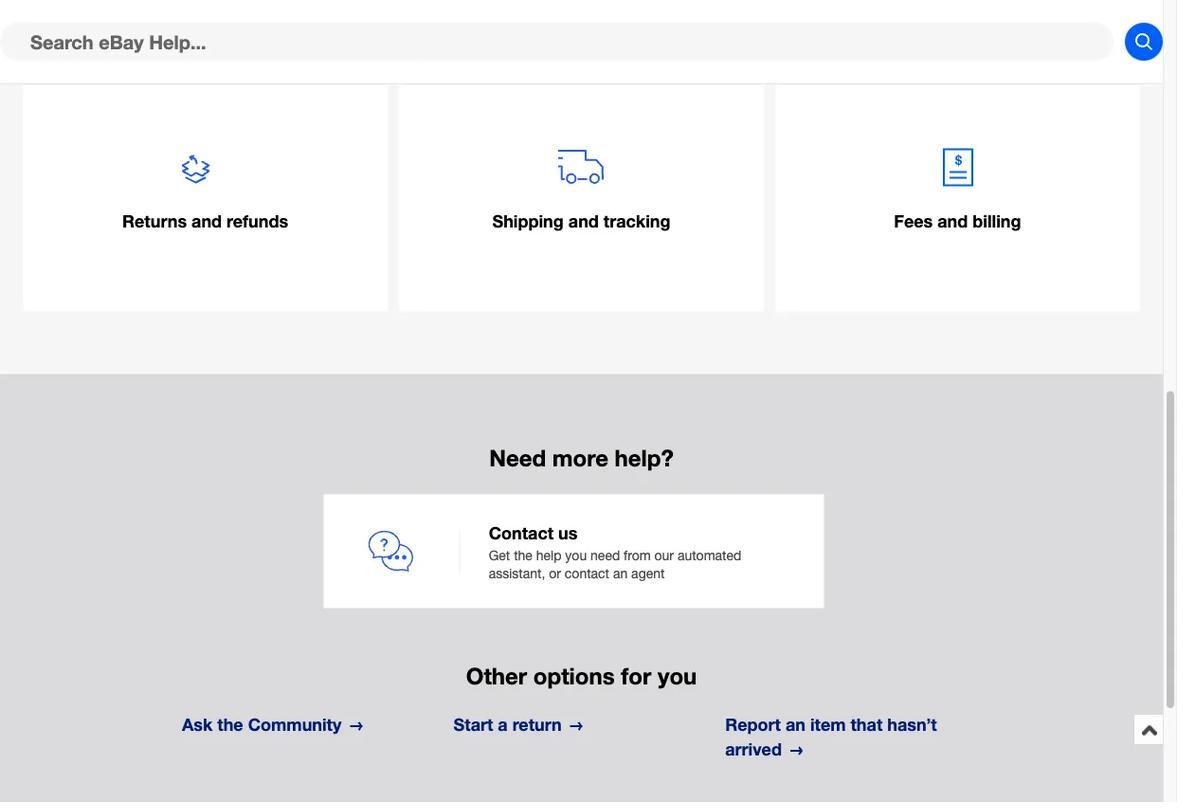 Task type: vqa. For each thing, say whether or not it's contained in the screenshot.
us in the bottom left of the page
yes



Task type: locate. For each thing, give the bounding box(es) containing it.
community
[[248, 715, 342, 735]]

1 horizontal spatial an
[[786, 715, 806, 735]]

3 and from the left
[[938, 211, 968, 232]]

contact us get the help you need from our automated assistant, or contact an agent
[[489, 523, 742, 582]]

2 and from the left
[[569, 211, 599, 232]]

our
[[655, 548, 674, 564]]

and left tracking
[[569, 211, 599, 232]]

1 horizontal spatial the
[[514, 548, 533, 564]]

automated
[[678, 548, 742, 564]]

an down need
[[613, 566, 628, 582]]

0 horizontal spatial and
[[192, 211, 222, 232]]

and left refunds
[[192, 211, 222, 232]]

an left item
[[786, 715, 806, 735]]

and for returns
[[192, 211, 222, 232]]

help
[[536, 548, 562, 564]]

1 vertical spatial you
[[658, 662, 697, 689]]

1 horizontal spatial and
[[569, 211, 599, 232]]

contact
[[489, 523, 554, 544]]

1 horizontal spatial you
[[658, 662, 697, 689]]

and right fees
[[938, 211, 968, 232]]

start
[[454, 715, 493, 735]]

0 vertical spatial the
[[514, 548, 533, 564]]

item
[[811, 715, 846, 735]]

and
[[192, 211, 222, 232], [569, 211, 599, 232], [938, 211, 968, 232]]

you right 'for'
[[658, 662, 697, 689]]

report an item that hasn't arrived
[[726, 715, 937, 760]]

2 horizontal spatial and
[[938, 211, 968, 232]]

you up contact
[[565, 548, 587, 564]]

the right ask
[[217, 715, 243, 735]]

fees and billing
[[894, 211, 1022, 232]]

returns
[[122, 211, 187, 232]]

an
[[613, 566, 628, 582], [786, 715, 806, 735]]

0 vertical spatial an
[[613, 566, 628, 582]]

the
[[514, 548, 533, 564], [217, 715, 243, 735]]

return
[[513, 715, 562, 735]]

need
[[489, 444, 546, 471]]

0 horizontal spatial the
[[217, 715, 243, 735]]

help?
[[615, 444, 674, 471]]

returns and refunds link
[[23, 71, 388, 312]]

ask
[[182, 715, 213, 735]]

shipping and tracking
[[493, 211, 671, 232]]

1 vertical spatial an
[[786, 715, 806, 735]]

1 vertical spatial the
[[217, 715, 243, 735]]

need
[[591, 548, 620, 564]]

0 horizontal spatial an
[[613, 566, 628, 582]]

1 and from the left
[[192, 211, 222, 232]]

0 horizontal spatial you
[[565, 548, 587, 564]]

you
[[565, 548, 587, 564], [658, 662, 697, 689]]

0 vertical spatial you
[[565, 548, 587, 564]]

an inside contact us get the help you need from our automated assistant, or contact an agent
[[613, 566, 628, 582]]

you inside contact us get the help you need from our automated assistant, or contact an agent
[[565, 548, 587, 564]]

from
[[624, 548, 651, 564]]

refunds
[[227, 211, 288, 232]]

the up assistant,
[[514, 548, 533, 564]]



Task type: describe. For each thing, give the bounding box(es) containing it.
options
[[534, 662, 615, 689]]

us
[[559, 523, 578, 544]]

report
[[726, 715, 781, 735]]

returns and refunds
[[122, 211, 288, 232]]

a
[[498, 715, 508, 735]]

report an item that hasn't arrived link
[[726, 713, 981, 762]]

that
[[851, 715, 883, 735]]

other options for you
[[466, 662, 697, 689]]

fees
[[894, 211, 933, 232]]

tracking
[[604, 211, 671, 232]]

Search eBay Help... text field
[[0, 23, 1114, 61]]

shipping and tracking link
[[399, 71, 764, 312]]

contact
[[565, 566, 610, 582]]

assistant,
[[489, 566, 546, 582]]

need more help?
[[489, 444, 674, 471]]

get
[[489, 548, 510, 564]]

shipping
[[493, 211, 564, 232]]

ask the community link
[[182, 713, 438, 738]]

hasn't
[[888, 715, 937, 735]]

for
[[621, 662, 652, 689]]

arrived
[[726, 739, 782, 760]]

ask the community
[[182, 715, 342, 735]]

start a return link
[[454, 713, 710, 738]]

other
[[466, 662, 527, 689]]

agent
[[632, 566, 665, 582]]

more
[[553, 444, 609, 471]]

start a return
[[454, 715, 562, 735]]

or
[[549, 566, 561, 582]]

and for shipping
[[569, 211, 599, 232]]

billing
[[973, 211, 1022, 232]]

fees and billing link
[[775, 71, 1141, 312]]

the inside contact us get the help you need from our automated assistant, or contact an agent
[[514, 548, 533, 564]]

an inside 'report an item that hasn't arrived'
[[786, 715, 806, 735]]

and for fees
[[938, 211, 968, 232]]



